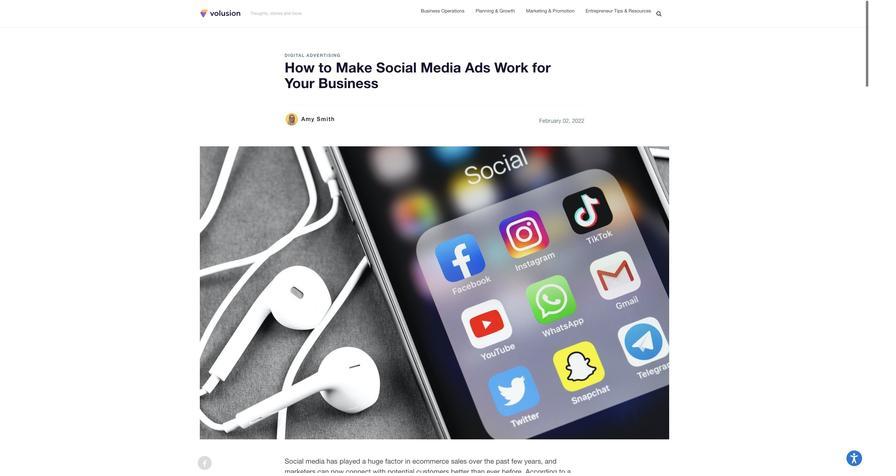 Task type: describe. For each thing, give the bounding box(es) containing it.
open accessibe: accessibility options, statement and help image
[[851, 454, 859, 464]]

connect
[[346, 468, 371, 474]]

thoughts, stories and more.
[[251, 11, 303, 16]]

social inside social media has played a huge factor in ecommerce sales over the past few years, and marketers can now connect with potential customers better than ever before. according to
[[285, 458, 304, 466]]

how to make social media ads work for your business image
[[200, 146, 670, 440]]

huge
[[368, 458, 384, 466]]

february
[[540, 118, 562, 124]]

marketing & promotion
[[526, 8, 575, 13]]

customers
[[417, 468, 449, 474]]

planning & growth
[[476, 8, 515, 13]]

amy smith link
[[285, 112, 335, 126]]

entrepreneur
[[586, 8, 613, 14]]

digital
[[285, 53, 305, 58]]

with
[[373, 468, 386, 474]]

amy smith
[[302, 116, 335, 122]]

now
[[331, 468, 344, 474]]

has
[[327, 458, 338, 466]]

more.
[[292, 11, 303, 16]]

stories
[[270, 11, 283, 16]]

digital advertising how to make social media ads work for your business
[[285, 53, 551, 91]]

2022
[[573, 118, 585, 124]]

marketers
[[285, 468, 316, 474]]

to inside social media has played a huge factor in ecommerce sales over the past few years, and marketers can now connect with potential customers better than ever before. according to
[[560, 468, 566, 474]]

& for marketing
[[549, 8, 552, 13]]

few
[[512, 458, 523, 466]]

media
[[421, 59, 462, 76]]

facebook image
[[203, 461, 207, 468]]

february 02, 2022
[[540, 118, 585, 124]]

marketing
[[526, 8, 548, 13]]

sales
[[451, 458, 467, 466]]

the
[[485, 458, 494, 466]]

media
[[306, 458, 325, 466]]

ever
[[487, 468, 500, 474]]

0 horizontal spatial and
[[284, 11, 291, 16]]

past
[[496, 458, 510, 466]]

make
[[336, 59, 373, 76]]

factor
[[385, 458, 404, 466]]

amy
[[302, 116, 315, 122]]

02,
[[563, 118, 571, 124]]

thoughts,
[[251, 11, 269, 16]]

in
[[405, 458, 411, 466]]

to inside 'digital advertising how to make social media ads work for your business'
[[319, 59, 332, 76]]



Task type: vqa. For each thing, say whether or not it's contained in the screenshot.
product
no



Task type: locate. For each thing, give the bounding box(es) containing it.
according
[[526, 468, 558, 474]]

smith
[[317, 116, 335, 122]]

work
[[495, 59, 529, 76]]

business
[[421, 8, 440, 13], [319, 75, 379, 91]]

&
[[496, 8, 499, 13], [549, 8, 552, 13], [625, 8, 628, 14]]

1 horizontal spatial business
[[421, 8, 440, 13]]

to down advertising
[[319, 59, 332, 76]]

growth
[[500, 8, 515, 13]]

business operations
[[421, 8, 465, 13]]

social
[[376, 59, 417, 76], [285, 458, 304, 466]]

better
[[451, 468, 470, 474]]

for
[[533, 59, 551, 76]]

before.
[[502, 468, 524, 474]]

ecommerce
[[413, 458, 449, 466]]

played
[[340, 458, 361, 466]]

social media has played a huge factor in ecommerce sales over the past few years, and marketers can now connect with potential customers better than ever before. according to 
[[285, 458, 571, 474]]

resources
[[629, 8, 652, 14]]

entrepreneur tips & resources link
[[586, 7, 652, 15]]

& right tips
[[625, 8, 628, 14]]

years,
[[525, 458, 543, 466]]

a
[[362, 458, 366, 466]]

1 horizontal spatial &
[[549, 8, 552, 13]]

your
[[285, 75, 315, 91]]

operations
[[442, 8, 465, 13]]

social inside 'digital advertising how to make social media ads work for your business'
[[376, 59, 417, 76]]

and inside social media has played a huge factor in ecommerce sales over the past few years, and marketers can now connect with potential customers better than ever before. according to
[[545, 458, 557, 466]]

0 vertical spatial to
[[319, 59, 332, 76]]

entrepreneur tips & resources
[[586, 8, 652, 14]]

0 vertical spatial business
[[421, 8, 440, 13]]

1 vertical spatial business
[[319, 75, 379, 91]]

business operations link
[[421, 7, 465, 15]]

planning
[[476, 8, 494, 13]]

2 horizontal spatial &
[[625, 8, 628, 14]]

0 vertical spatial social
[[376, 59, 417, 76]]

0 horizontal spatial &
[[496, 8, 499, 13]]

to
[[319, 59, 332, 76], [560, 468, 566, 474]]

planning & growth link
[[476, 7, 515, 15]]

and
[[284, 11, 291, 16], [545, 458, 557, 466]]

search image
[[657, 11, 662, 16]]

& left growth
[[496, 8, 499, 13]]

ads
[[465, 59, 491, 76]]

advertising
[[307, 53, 341, 58]]

& right marketing
[[549, 8, 552, 13]]

marketing & promotion link
[[526, 7, 575, 15]]

1 vertical spatial to
[[560, 468, 566, 474]]

and left more.
[[284, 11, 291, 16]]

over
[[469, 458, 483, 466]]

1 horizontal spatial social
[[376, 59, 417, 76]]

& for planning
[[496, 8, 499, 13]]

0 horizontal spatial to
[[319, 59, 332, 76]]

can
[[318, 468, 329, 474]]

promotion
[[553, 8, 575, 13]]

0 vertical spatial and
[[284, 11, 291, 16]]

business inside 'digital advertising how to make social media ads work for your business'
[[319, 75, 379, 91]]

1 horizontal spatial to
[[560, 468, 566, 474]]

and up according
[[545, 458, 557, 466]]

how
[[285, 59, 315, 76]]

to right according
[[560, 468, 566, 474]]

than
[[472, 468, 485, 474]]

tips
[[615, 8, 624, 14]]

0 horizontal spatial social
[[285, 458, 304, 466]]

1 vertical spatial social
[[285, 458, 304, 466]]

potential
[[388, 468, 415, 474]]

0 horizontal spatial business
[[319, 75, 379, 91]]

1 horizontal spatial and
[[545, 458, 557, 466]]

1 vertical spatial and
[[545, 458, 557, 466]]



